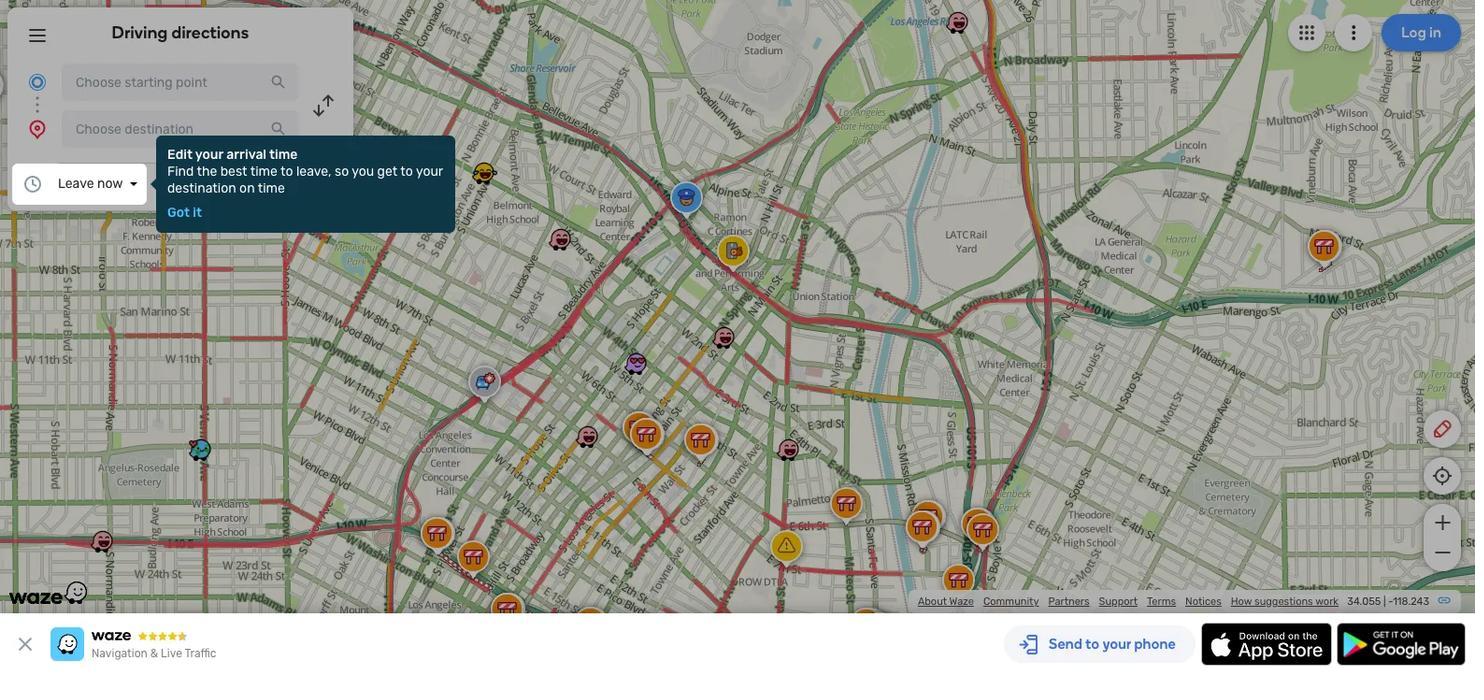 Task type: locate. For each thing, give the bounding box(es) containing it.
1 vertical spatial time
[[250, 164, 278, 180]]

your
[[195, 147, 224, 163], [416, 164, 443, 180]]

terms link
[[1147, 596, 1176, 608]]

so
[[335, 164, 349, 180]]

pencil image
[[1432, 418, 1454, 440]]

driving
[[112, 22, 168, 43]]

zoom in image
[[1431, 511, 1454, 534]]

your up the
[[195, 147, 224, 163]]

2 to from the left
[[401, 164, 413, 180]]

to
[[280, 164, 293, 180], [401, 164, 413, 180]]

how
[[1231, 596, 1252, 608]]

-
[[1389, 596, 1393, 608]]

to left leave,
[[280, 164, 293, 180]]

time up on
[[250, 164, 278, 180]]

leave,
[[296, 164, 332, 180]]

find
[[167, 164, 194, 180]]

2 vertical spatial time
[[258, 180, 285, 196]]

it
[[193, 205, 202, 221]]

suggestions
[[1255, 596, 1313, 608]]

time up leave,
[[269, 147, 298, 163]]

about waze community partners support terms notices how suggestions work 34.055 | -118.243
[[918, 596, 1430, 608]]

leave
[[58, 176, 94, 192]]

1 vertical spatial your
[[416, 164, 443, 180]]

directions
[[172, 22, 249, 43]]

notices link
[[1186, 596, 1222, 608]]

your right get
[[416, 164, 443, 180]]

community link
[[984, 596, 1039, 608]]

Choose starting point text field
[[62, 64, 299, 101]]

Choose destination text field
[[62, 110, 299, 148]]

time right on
[[258, 180, 285, 196]]

0 horizontal spatial your
[[195, 147, 224, 163]]

time
[[269, 147, 298, 163], [250, 164, 278, 180], [258, 180, 285, 196]]

got
[[167, 205, 190, 221]]

how suggestions work link
[[1231, 596, 1339, 608]]

1 horizontal spatial to
[[401, 164, 413, 180]]

you
[[352, 164, 374, 180]]

support
[[1099, 596, 1138, 608]]

x image
[[14, 633, 36, 655]]

get
[[377, 164, 398, 180]]

118.243
[[1393, 596, 1430, 608]]

navigation
[[92, 647, 148, 660]]

the
[[197, 164, 217, 180]]

0 horizontal spatial to
[[280, 164, 293, 180]]

to right get
[[401, 164, 413, 180]]

current location image
[[26, 71, 49, 94]]



Task type: describe. For each thing, give the bounding box(es) containing it.
support link
[[1099, 596, 1138, 608]]

partners link
[[1049, 596, 1090, 608]]

0 vertical spatial time
[[269, 147, 298, 163]]

traffic
[[185, 647, 216, 660]]

location image
[[26, 118, 49, 140]]

community
[[984, 596, 1039, 608]]

0 vertical spatial your
[[195, 147, 224, 163]]

arrival
[[227, 147, 267, 163]]

live
[[161, 647, 182, 660]]

|
[[1384, 596, 1386, 608]]

about waze link
[[918, 596, 974, 608]]

&
[[150, 647, 158, 660]]

clock image
[[22, 173, 44, 195]]

navigation & live traffic
[[92, 647, 216, 660]]

zoom out image
[[1431, 541, 1454, 564]]

work
[[1316, 596, 1339, 608]]

waze
[[950, 596, 974, 608]]

leave now
[[58, 176, 123, 192]]

notices
[[1186, 596, 1222, 608]]

on
[[239, 180, 255, 196]]

partners
[[1049, 596, 1090, 608]]

got it button
[[167, 205, 202, 221]]

terms
[[1147, 596, 1176, 608]]

about
[[918, 596, 947, 608]]

link image
[[1437, 593, 1452, 608]]

1 to from the left
[[280, 164, 293, 180]]

driving directions
[[112, 22, 249, 43]]

1 horizontal spatial your
[[416, 164, 443, 180]]

edit
[[167, 147, 193, 163]]

destination
[[167, 180, 236, 196]]

now
[[97, 176, 123, 192]]

edit your arrival time find the best time to leave, so you get to your destination on time got it
[[167, 147, 443, 221]]

best
[[220, 164, 247, 180]]

34.055
[[1348, 596, 1381, 608]]



Task type: vqa. For each thing, say whether or not it's contained in the screenshot.
MORE for What
no



